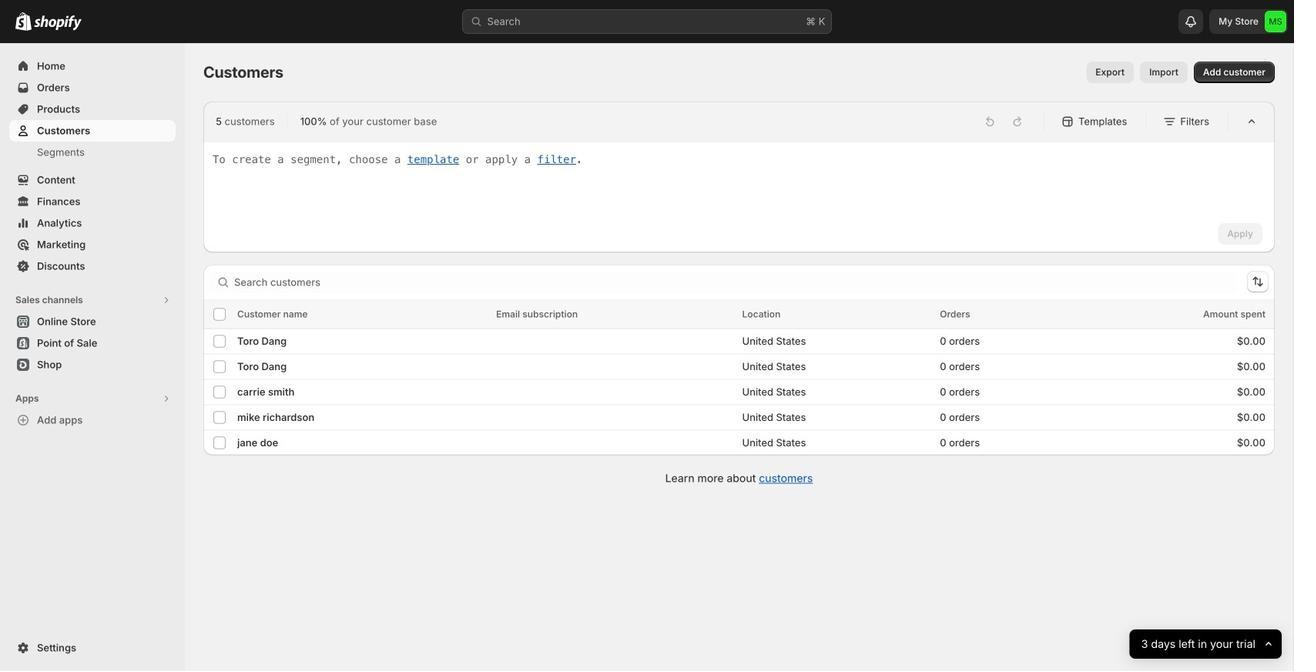 Task type: vqa. For each thing, say whether or not it's contained in the screenshot.
Store to the right
no



Task type: locate. For each thing, give the bounding box(es) containing it.
0 horizontal spatial shopify image
[[15, 12, 32, 31]]

redo image
[[1010, 114, 1026, 129]]

alert
[[203, 216, 228, 253]]

Search customers text field
[[234, 272, 1238, 293]]

shopify image
[[15, 12, 32, 31], [34, 15, 82, 31]]



Task type: describe. For each thing, give the bounding box(es) containing it.
my store image
[[1265, 11, 1287, 32]]

Editor field
[[213, 152, 1266, 207]]

1 horizontal spatial shopify image
[[34, 15, 82, 31]]

To create a segment, choose a template or apply a filter. text field
[[213, 152, 1266, 207]]

undo image
[[982, 114, 998, 129]]



